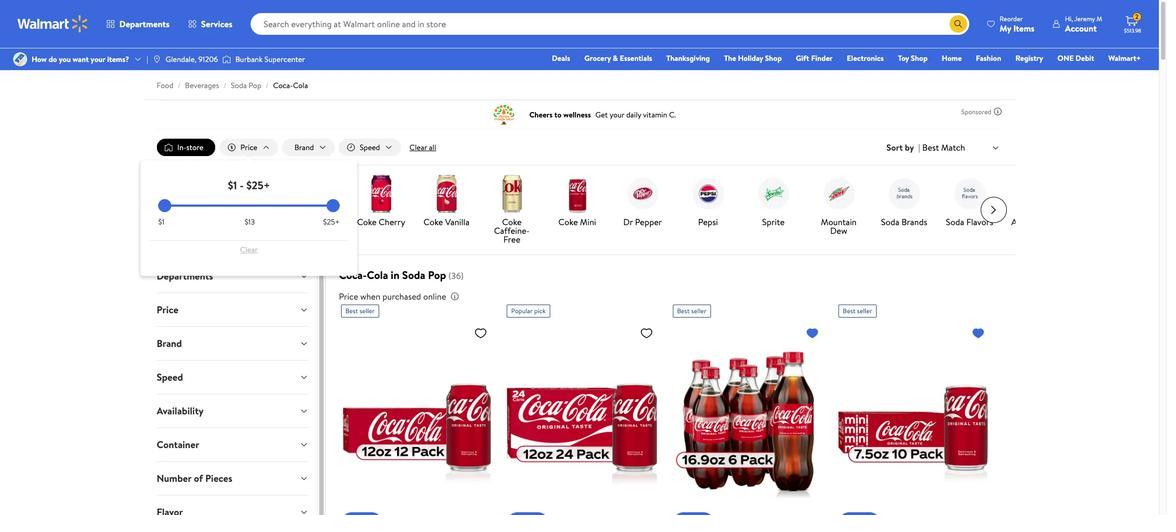 Task type: locate. For each thing, give the bounding box(es) containing it.
/ right soda pop link
[[266, 80, 269, 91]]

beverages link
[[185, 80, 219, 91]]

clear for clear all
[[409, 142, 427, 153]]

cola inside "coca-cola" "link"
[[188, 216, 205, 228]]

1 horizontal spatial brand
[[294, 142, 314, 153]]

want
[[73, 54, 89, 65]]

1 coke from the left
[[250, 216, 269, 228]]

coke left zero
[[296, 216, 316, 228]]

clear inside clear all button
[[409, 142, 427, 153]]

cola down coca cola image
[[188, 216, 205, 228]]

brand for the top brand dropdown button
[[294, 142, 314, 153]]

fashion
[[976, 53, 1001, 64]]

2 seller from the left
[[691, 307, 706, 316]]

2 horizontal spatial price
[[339, 291, 358, 303]]

2 horizontal spatial /
[[266, 80, 269, 91]]

0 vertical spatial brand
[[294, 142, 314, 153]]

mountain dew image
[[819, 174, 858, 214]]

/
[[178, 80, 181, 91], [223, 80, 226, 91], [266, 80, 269, 91]]

sprite
[[762, 216, 785, 228]]

soda flavors image
[[950, 174, 989, 214]]

brand button up speed tab
[[148, 328, 317, 361]]

one debit
[[1057, 53, 1094, 64]]

0 vertical spatial price button
[[220, 139, 278, 156]]

1 vertical spatial $1
[[158, 217, 164, 228]]

2 best seller from the left
[[677, 307, 706, 316]]

0 horizontal spatial brand
[[157, 337, 182, 351]]

burbank supercenter
[[235, 54, 305, 65]]

clear inside the clear button
[[240, 245, 258, 256]]

hi,
[[1065, 14, 1073, 23]]

clear down $13
[[240, 245, 258, 256]]

you
[[59, 54, 71, 65]]

purchased
[[382, 291, 421, 303]]

best seller for coca-cola soda pop, 16.9 fl oz, 6 pack bottles image
[[677, 307, 706, 316]]

0 horizontal spatial seller
[[360, 307, 375, 316]]

deals link
[[547, 52, 575, 64]]

departments down coca-cola
[[157, 270, 213, 283]]

add to favorites list, coca-cola soda pop, 12 fl oz, 12 pack cans image
[[474, 327, 487, 341]]

cola left in
[[367, 268, 388, 283]]

one
[[1057, 53, 1074, 64]]

1 horizontal spatial  image
[[152, 55, 161, 64]]

clear left all
[[409, 142, 427, 153]]

1 horizontal spatial |
[[918, 142, 920, 154]]

walmart image
[[17, 15, 88, 33]]

1 horizontal spatial cola
[[293, 80, 308, 91]]

1 vertical spatial brand
[[157, 337, 182, 351]]

cola for coca-cola
[[188, 216, 205, 228]]

1 vertical spatial price button
[[148, 294, 317, 327]]

coca- down coca cola image
[[165, 216, 188, 228]]

dr pepper
[[623, 216, 662, 228]]

tab
[[148, 496, 317, 516]]

coca-cola link down the supercenter
[[273, 80, 308, 91]]

the
[[724, 53, 736, 64]]

all
[[1011, 216, 1021, 228]]

0 vertical spatial coca-cola link
[[273, 80, 308, 91]]

0 horizontal spatial shop
[[765, 53, 782, 64]]

1 horizontal spatial speed
[[360, 142, 380, 153]]

home
[[942, 53, 962, 64]]

0 vertical spatial departments
[[119, 18, 170, 30]]

seller for coca-cola soda pop, 12 fl oz, 12 pack cans image
[[360, 307, 375, 316]]

departments
[[119, 18, 170, 30], [157, 270, 213, 283]]

1 vertical spatial pop
[[1044, 216, 1059, 228]]

toy shop
[[898, 53, 928, 64]]

departments button up items?
[[97, 11, 179, 37]]

coke cherry link
[[353, 174, 409, 229]]

1 seller from the left
[[360, 307, 375, 316]]

1 horizontal spatial $1
[[228, 178, 237, 193]]

essentials
[[620, 53, 652, 64]]

soda left flavors
[[946, 216, 964, 228]]

grocery & essentials
[[584, 53, 652, 64]]

1 best seller from the left
[[345, 307, 375, 316]]

0 horizontal spatial speed
[[157, 371, 183, 385]]

1 vertical spatial |
[[918, 142, 920, 154]]

2 $513.98
[[1124, 12, 1141, 34]]

$25+ down coke zero image
[[323, 217, 340, 228]]

next slide for chipmodulewithimages list image
[[980, 197, 1007, 223]]

speed inside sort and filter section element
[[360, 142, 380, 153]]

/ right food link
[[178, 80, 181, 91]]

1 / from the left
[[178, 80, 181, 91]]

2 horizontal spatial pop
[[1044, 216, 1059, 228]]

container button
[[148, 429, 317, 462]]

burbank
[[235, 54, 263, 65]]

sprite link
[[745, 174, 802, 229]]

pop right all at the top of page
[[1044, 216, 1059, 228]]

$1 left '-'
[[228, 178, 237, 193]]

2
[[1135, 12, 1139, 21]]

$1 left coca-cola
[[158, 217, 164, 228]]

coke caffeine-free image
[[492, 174, 532, 214]]

2 horizontal spatial cola
[[367, 268, 388, 283]]

speed button up coke cherry image
[[339, 139, 401, 156]]

0 horizontal spatial best seller
[[345, 307, 375, 316]]

coke zero link
[[287, 174, 344, 229]]

2 vertical spatial coca-
[[339, 268, 367, 283]]

0 vertical spatial clear
[[409, 142, 427, 153]]

1 vertical spatial coca-cola link
[[157, 174, 213, 229]]

by
[[905, 142, 914, 154]]

2 horizontal spatial best seller
[[843, 307, 872, 316]]

 image right the 91206
[[222, 54, 231, 65]]

services button
[[179, 11, 242, 37]]

number of pieces tab
[[148, 463, 317, 496]]

brand button
[[282, 139, 335, 156], [148, 328, 317, 361]]

 image left how
[[13, 52, 27, 66]]

pop
[[249, 80, 261, 91], [1044, 216, 1059, 228], [428, 268, 446, 283]]

1 horizontal spatial best seller
[[677, 307, 706, 316]]

1 horizontal spatial speed button
[[339, 139, 401, 156]]

cola down the supercenter
[[293, 80, 308, 91]]

soda right in
[[402, 268, 425, 283]]

2 vertical spatial cola
[[367, 268, 388, 283]]

of
[[194, 472, 203, 486]]

items?
[[107, 54, 129, 65]]

1 horizontal spatial pop
[[428, 268, 446, 283]]

| right by at the top of the page
[[918, 142, 920, 154]]

 image
[[13, 52, 27, 66], [222, 54, 231, 65], [152, 55, 161, 64]]

1 horizontal spatial price
[[240, 142, 257, 153]]

shop right toy
[[911, 53, 928, 64]]

thanksgiving
[[666, 53, 710, 64]]

pop down burbank
[[249, 80, 261, 91]]

speed up coke cherry image
[[360, 142, 380, 153]]

how do you want your items?
[[32, 54, 129, 65]]

best inside dropdown button
[[922, 142, 939, 154]]

0 horizontal spatial /
[[178, 80, 181, 91]]

1 vertical spatial cola
[[188, 216, 205, 228]]

1 horizontal spatial clear
[[409, 142, 427, 153]]

5 coke from the left
[[502, 216, 522, 228]]

one debit link
[[1053, 52, 1099, 64]]

speed button up availability dropdown button
[[148, 361, 317, 395]]

price button down departments "tab"
[[148, 294, 317, 327]]

price tab
[[148, 294, 317, 327]]

6 coke from the left
[[558, 216, 578, 228]]

soda pop link
[[231, 80, 261, 91]]

2 vertical spatial pop
[[428, 268, 446, 283]]

2 vertical spatial price
[[157, 304, 178, 317]]

coke inside coke caffeine- free
[[502, 216, 522, 228]]

1 vertical spatial speed button
[[148, 361, 317, 395]]

 image left 'glendale,'
[[152, 55, 161, 64]]

0 vertical spatial cola
[[293, 80, 308, 91]]

 image for glendale, 91206
[[152, 55, 161, 64]]

1 horizontal spatial shop
[[911, 53, 928, 64]]

price inside sort and filter section element
[[240, 142, 257, 153]]

coke left mini at the top of page
[[558, 216, 578, 228]]

shop right holiday
[[765, 53, 782, 64]]

speed button
[[339, 139, 401, 156], [148, 361, 317, 395]]

(36)
[[448, 270, 464, 282]]

coke caffeine- free link
[[484, 174, 540, 246]]

coke vanilla link
[[418, 174, 475, 229]]

coca-cola
[[165, 216, 205, 228]]

sort by |
[[887, 142, 920, 154]]

0 vertical spatial departments button
[[97, 11, 179, 37]]

3 seller from the left
[[857, 307, 872, 316]]

brand inside sort and filter section element
[[294, 142, 314, 153]]

$25+ right '-'
[[246, 178, 270, 193]]

2 horizontal spatial coca-
[[339, 268, 367, 283]]

coke vanilla image
[[427, 174, 466, 214]]

1 vertical spatial clear
[[240, 245, 258, 256]]

brand inside tab
[[157, 337, 182, 351]]

free
[[503, 234, 520, 246]]

coke left vanilla
[[424, 216, 443, 228]]

2 horizontal spatial  image
[[222, 54, 231, 65]]

sponsored
[[961, 107, 991, 116]]

all soda pop
[[1011, 216, 1059, 228]]

0 vertical spatial price
[[240, 142, 257, 153]]

diet coke
[[231, 216, 269, 228]]

zero
[[318, 216, 335, 228]]

pop left (36)
[[428, 268, 446, 283]]

speed inside tab
[[157, 371, 183, 385]]

departments button down the clear button
[[148, 260, 317, 293]]

coke mini
[[558, 216, 596, 228]]

speed up "availability"
[[157, 371, 183, 385]]

soda inside 'link'
[[946, 216, 964, 228]]

0 horizontal spatial  image
[[13, 52, 27, 66]]

cola for coca-cola in soda pop (36)
[[367, 268, 388, 283]]

0 horizontal spatial $25+
[[246, 178, 270, 193]]

0 vertical spatial |
[[147, 54, 148, 65]]

0 horizontal spatial pop
[[249, 80, 261, 91]]

2 / from the left
[[223, 80, 226, 91]]

remove from favorites list, coca-cola mini soda pop soft drink, 7.5 fl oz, 10 pack cans image
[[972, 327, 985, 341]]

coke down $1 range field
[[250, 216, 269, 228]]

add to favorites list, coca-cola soda pop, 12 fl oz, 24 pack cans image
[[640, 327, 653, 341]]

0 horizontal spatial clear
[[240, 245, 258, 256]]

best for coca-cola soda pop, 12 fl oz, 12 pack cans image
[[345, 307, 358, 316]]

food
[[157, 80, 173, 91]]

0 vertical spatial coca-
[[273, 80, 293, 91]]

best seller for coca-cola mini soda pop soft drink, 7.5 fl oz, 10 pack cans image
[[843, 307, 872, 316]]

$25 range field
[[158, 205, 340, 207]]

price button up $1 - $25+
[[220, 139, 278, 156]]

legal information image
[[451, 293, 459, 301]]

1 vertical spatial departments
[[157, 270, 213, 283]]

coca- up when at the left bottom of page
[[339, 268, 367, 283]]

coca-cola soda pop, 16.9 fl oz, 6 pack bottles image
[[673, 323, 823, 516]]

speed
[[360, 142, 380, 153], [157, 371, 183, 385]]

glendale, 91206
[[166, 54, 218, 65]]

brand button up coke zero image
[[282, 139, 335, 156]]

coca-
[[273, 80, 293, 91], [165, 216, 188, 228], [339, 268, 367, 283]]

sort and filter section element
[[144, 130, 1015, 165]]

/ left soda pop link
[[223, 80, 226, 91]]

coke vanilla
[[424, 216, 470, 228]]

0 horizontal spatial |
[[147, 54, 148, 65]]

availability tab
[[148, 395, 317, 428]]

pepsi image
[[688, 174, 728, 214]]

0 horizontal spatial coca-
[[165, 216, 188, 228]]

2 horizontal spatial seller
[[857, 307, 872, 316]]

number of pieces button
[[148, 463, 317, 496]]

0 vertical spatial $1
[[228, 178, 237, 193]]

best match
[[922, 142, 965, 154]]

4 coke from the left
[[424, 216, 443, 228]]

ad disclaimer and feedback for skylinedisplayad image
[[994, 107, 1002, 116]]

hi, jeremy m account
[[1065, 14, 1102, 34]]

departments up items?
[[119, 18, 170, 30]]

diet
[[231, 216, 248, 228]]

coca-cola link down in-store button
[[157, 174, 213, 229]]

food / beverages / soda pop / coca-cola
[[157, 80, 308, 91]]

coke for coke mini
[[558, 216, 578, 228]]

3 best seller from the left
[[843, 307, 872, 316]]

1 horizontal spatial /
[[223, 80, 226, 91]]

3 coke from the left
[[357, 216, 377, 228]]

coke up the free
[[502, 216, 522, 228]]

1 vertical spatial coca-
[[165, 216, 188, 228]]

1 shop from the left
[[765, 53, 782, 64]]

0 vertical spatial $25+
[[246, 178, 270, 193]]

1 vertical spatial $25+
[[323, 217, 340, 228]]

0 horizontal spatial cola
[[188, 216, 205, 228]]

how
[[32, 54, 47, 65]]

coca- down the supercenter
[[273, 80, 293, 91]]

$25+
[[246, 178, 270, 193], [323, 217, 340, 228]]

1 vertical spatial price
[[339, 291, 358, 303]]

coke left cherry
[[357, 216, 377, 228]]

0 horizontal spatial price
[[157, 304, 178, 317]]

0 horizontal spatial $1
[[158, 217, 164, 228]]

1 horizontal spatial seller
[[691, 307, 706, 316]]

$1 - $25+
[[228, 178, 270, 193]]

0 horizontal spatial speed button
[[148, 361, 317, 395]]

price button
[[220, 139, 278, 156], [148, 294, 317, 327]]

brand for brand dropdown button to the bottom
[[157, 337, 182, 351]]

1 horizontal spatial $25+
[[323, 217, 340, 228]]

coke for coke vanilla
[[424, 216, 443, 228]]

dew
[[830, 225, 847, 237]]

0 vertical spatial speed
[[360, 142, 380, 153]]

brand tab
[[148, 328, 317, 361]]

departments tab
[[148, 260, 317, 293]]

coca-cola soda pop, 12 fl oz, 24 pack cans image
[[507, 323, 657, 516]]

coca-cola soda pop, 12 fl oz, 12 pack cans image
[[341, 323, 492, 516]]

account
[[1065, 22, 1097, 34]]

Search search field
[[250, 13, 969, 35]]

the holiday shop
[[724, 53, 782, 64]]

| right items?
[[147, 54, 148, 65]]

soda brands image
[[885, 174, 924, 214]]

2 coke from the left
[[296, 216, 316, 228]]

1 vertical spatial speed
[[157, 371, 183, 385]]

coke for coke zero
[[296, 216, 316, 228]]

diet coke link
[[222, 174, 279, 229]]

soda
[[231, 80, 247, 91], [881, 216, 899, 228], [946, 216, 964, 228], [1023, 216, 1042, 228], [402, 268, 425, 283]]

diet coke image
[[231, 174, 270, 214]]

home link
[[937, 52, 967, 64]]

best
[[922, 142, 939, 154], [345, 307, 358, 316], [677, 307, 690, 316], [843, 307, 856, 316]]

$1
[[228, 178, 237, 193], [158, 217, 164, 228]]

services
[[201, 18, 232, 30]]

|
[[147, 54, 148, 65], [918, 142, 920, 154]]



Task type: describe. For each thing, give the bounding box(es) containing it.
availability
[[157, 405, 204, 419]]

$1 range field
[[158, 205, 340, 207]]

1 vertical spatial brand button
[[148, 328, 317, 361]]

popular
[[511, 307, 533, 316]]

do
[[49, 54, 57, 65]]

dr pepper link
[[614, 174, 671, 229]]

0 vertical spatial pop
[[249, 80, 261, 91]]

walmart+ link
[[1104, 52, 1146, 64]]

coke mini link
[[549, 174, 606, 229]]

price when purchased online
[[339, 291, 446, 303]]

clear search field text image
[[937, 19, 945, 28]]

Walmart Site-Wide search field
[[250, 13, 969, 35]]

1 horizontal spatial coca-
[[273, 80, 293, 91]]

$513.98
[[1124, 27, 1141, 34]]

in-store
[[177, 142, 203, 153]]

2 shop from the left
[[911, 53, 928, 64]]

deals
[[552, 53, 570, 64]]

coca- for coca-cola
[[165, 216, 188, 228]]

your
[[91, 54, 105, 65]]

soda flavors
[[946, 216, 993, 228]]

sprite image
[[754, 174, 793, 214]]

electronics
[[847, 53, 884, 64]]

best match button
[[920, 140, 1002, 155]]

0 vertical spatial speed button
[[339, 139, 401, 156]]

&
[[613, 53, 618, 64]]

caffeine-
[[494, 225, 530, 237]]

clear for clear
[[240, 245, 258, 256]]

| inside sort and filter section element
[[918, 142, 920, 154]]

coke zero
[[296, 216, 335, 228]]

coke mini image
[[558, 174, 597, 214]]

number
[[157, 472, 191, 486]]

container
[[157, 439, 199, 452]]

coca-cola in soda pop (36)
[[339, 268, 464, 283]]

soda brands
[[881, 216, 927, 228]]

supercenter
[[264, 54, 305, 65]]

$1 for $1 - $25+
[[228, 178, 237, 193]]

coke caffeine- free
[[494, 216, 530, 246]]

pepsi
[[698, 216, 718, 228]]

coca-cola mini soda pop soft drink, 7.5 fl oz, 10 pack cans image
[[839, 323, 989, 516]]

soda flavors link
[[941, 174, 998, 229]]

best for coca-cola soda pop, 16.9 fl oz, 6 pack bottles image
[[677, 307, 690, 316]]

 image for burbank supercenter
[[222, 54, 231, 65]]

dr pepper image
[[623, 174, 662, 214]]

pepsi link
[[680, 174, 736, 229]]

container tab
[[148, 429, 317, 462]]

pieces
[[205, 472, 232, 486]]

m
[[1097, 14, 1102, 23]]

grocery
[[584, 53, 611, 64]]

match
[[941, 142, 965, 154]]

reorder
[[1000, 14, 1023, 23]]

mountain dew link
[[810, 174, 867, 238]]

mountain dew
[[821, 216, 857, 237]]

0 vertical spatial brand button
[[282, 139, 335, 156]]

1 vertical spatial departments button
[[148, 260, 317, 293]]

91206
[[198, 54, 218, 65]]

debit
[[1076, 53, 1094, 64]]

sort
[[887, 142, 903, 154]]

glendale,
[[166, 54, 196, 65]]

reorder my items
[[1000, 14, 1035, 34]]

gift finder
[[796, 53, 833, 64]]

my
[[1000, 22, 1011, 34]]

1 horizontal spatial coca-cola link
[[273, 80, 308, 91]]

in-store button
[[157, 139, 215, 156]]

coke cherry image
[[362, 174, 401, 214]]

remove from favorites list, coca-cola soda pop, 16.9 fl oz, 6 pack bottles image
[[806, 327, 819, 341]]

$13
[[245, 217, 255, 228]]

search icon image
[[954, 20, 963, 28]]

all
[[429, 142, 436, 153]]

seller for coca-cola mini soda pop soft drink, 7.5 fl oz, 10 pack cans image
[[857, 307, 872, 316]]

price inside price "tab"
[[157, 304, 178, 317]]

toy shop link
[[893, 52, 933, 64]]

best for coca-cola mini soda pop soft drink, 7.5 fl oz, 10 pack cans image
[[843, 307, 856, 316]]

pick
[[534, 307, 546, 316]]

0 horizontal spatial coca-cola link
[[157, 174, 213, 229]]

speed tab
[[148, 361, 317, 395]]

best seller for coca-cola soda pop, 12 fl oz, 12 pack cans image
[[345, 307, 375, 316]]

-
[[240, 178, 244, 193]]

in
[[391, 268, 400, 283]]

flavors
[[966, 216, 993, 228]]

jeremy
[[1074, 14, 1095, 23]]

coke inside 'link'
[[250, 216, 269, 228]]

all soda pop link
[[1007, 174, 1063, 229]]

coke for coke cherry
[[357, 216, 377, 228]]

finder
[[811, 53, 833, 64]]

number of pieces
[[157, 472, 232, 486]]

3 / from the left
[[266, 80, 269, 91]]

coca cola image
[[165, 174, 205, 214]]

cherry
[[379, 216, 405, 228]]

soda down burbank
[[231, 80, 247, 91]]

 image for how do you want your items?
[[13, 52, 27, 66]]

food link
[[157, 80, 173, 91]]

holiday
[[738, 53, 763, 64]]

fashion link
[[971, 52, 1006, 64]]

popular pick
[[511, 307, 546, 316]]

soda right all at the top of page
[[1023, 216, 1042, 228]]

coca- for coca-cola in soda pop (36)
[[339, 268, 367, 283]]

items
[[1013, 22, 1035, 34]]

coke zero image
[[296, 174, 335, 214]]

grocery & essentials link
[[579, 52, 657, 64]]

brands
[[902, 216, 927, 228]]

beverages
[[185, 80, 219, 91]]

price button inside sort and filter section element
[[220, 139, 278, 156]]

soda left brands
[[881, 216, 899, 228]]

electronics link
[[842, 52, 889, 64]]

when
[[360, 291, 380, 303]]

seller for coca-cola soda pop, 16.9 fl oz, 6 pack bottles image
[[691, 307, 706, 316]]

coke cherry
[[357, 216, 405, 228]]

pepper
[[635, 216, 662, 228]]

the holiday shop link
[[719, 52, 787, 64]]

registry link
[[1011, 52, 1048, 64]]

vanilla
[[445, 216, 470, 228]]

$1 for $1
[[158, 217, 164, 228]]

coke for coke caffeine- free
[[502, 216, 522, 228]]

departments inside "tab"
[[157, 270, 213, 283]]

mini
[[580, 216, 596, 228]]



Task type: vqa. For each thing, say whether or not it's contained in the screenshot.
bottom Price
yes



